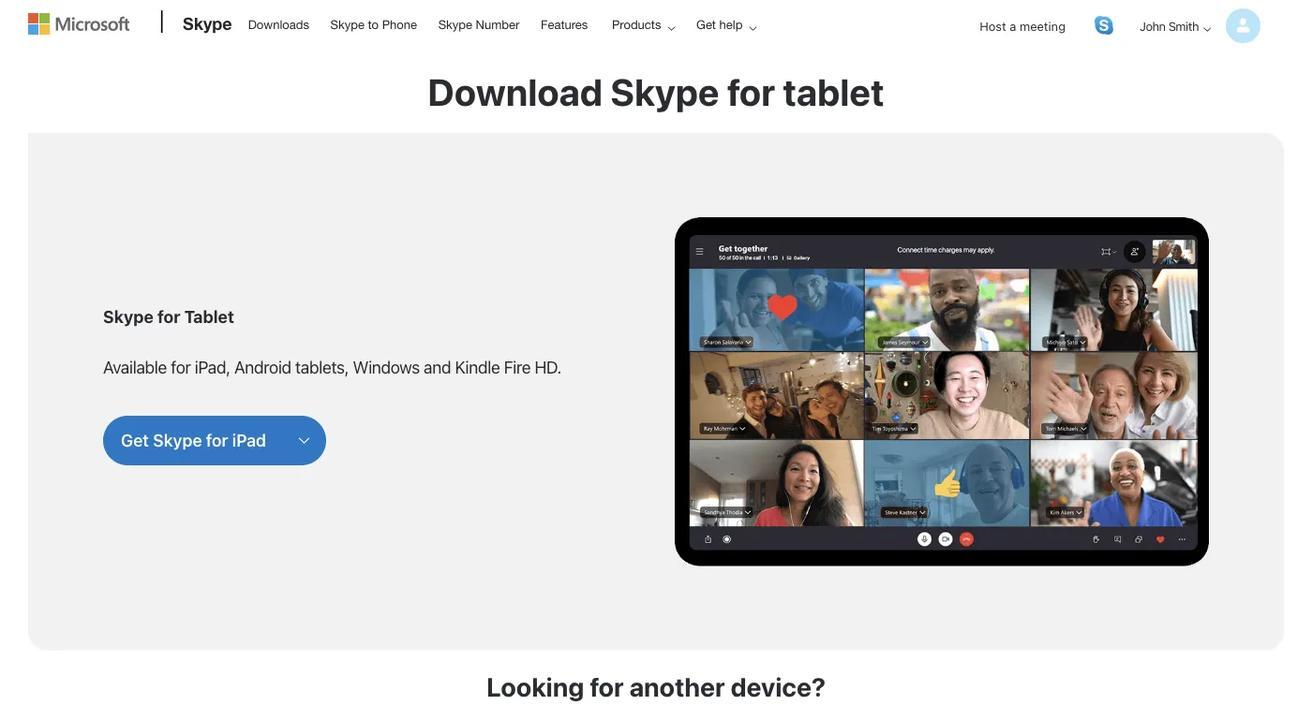 Task type: locate. For each thing, give the bounding box(es) containing it.
menu bar containing host a meeting
[[28, 2, 1284, 99]]

skype inside skype to phone link
[[330, 17, 365, 31]]

get down available in the left of the page
[[121, 431, 149, 451]]

skype to phone link
[[322, 1, 426, 46]]

skype left number at the top left of page
[[438, 17, 472, 31]]

skype to phone
[[330, 17, 417, 31]]

device?
[[731, 672, 826, 703]]

skype inside get skype for ipad link
[[153, 431, 202, 451]]

to
[[368, 17, 379, 31]]

for left another
[[590, 672, 624, 703]]

a
[[1010, 19, 1016, 33]]

arrow down image
[[1196, 18, 1219, 40]]

 link
[[1095, 16, 1114, 35]]

john
[[1140, 19, 1166, 33]]

available for ipad, android tablets, windows and kindle fire hd.
[[103, 357, 562, 377]]

skype for skype to phone
[[330, 17, 365, 31]]

for for looking for another device?
[[590, 672, 624, 703]]

get inside dropdown button
[[696, 17, 716, 31]]

skype for skype for tablet
[[103, 306, 154, 326]]

menu bar
[[28, 2, 1284, 99]]

for left "tablet"
[[157, 306, 180, 326]]

host
[[980, 19, 1006, 33]]

fire
[[504, 357, 531, 377]]

downloads link
[[240, 1, 318, 46]]

tablets,
[[295, 357, 349, 377]]

number
[[476, 17, 520, 31]]

microsoft image
[[28, 13, 129, 35]]

hd.
[[535, 357, 562, 377]]

get
[[696, 17, 716, 31], [121, 431, 149, 451]]

get skype for ipad
[[121, 431, 266, 451]]

0 horizontal spatial get
[[121, 431, 149, 451]]

get for get help
[[696, 17, 716, 31]]

available
[[103, 357, 167, 377]]

skype left to
[[330, 17, 365, 31]]

windows
[[353, 357, 420, 377]]

skype number link
[[430, 1, 528, 46]]

get left help
[[696, 17, 716, 31]]

for for available for ipad, android tablets, windows and kindle fire hd.
[[171, 357, 191, 377]]

for left 'ipad,'
[[171, 357, 191, 377]]

skype
[[183, 13, 232, 33], [330, 17, 365, 31], [438, 17, 472, 31], [611, 70, 719, 114], [103, 306, 154, 326], [153, 431, 202, 451]]

smith
[[1169, 19, 1199, 33]]

products
[[612, 17, 661, 31]]

for
[[727, 70, 775, 114], [157, 306, 180, 326], [171, 357, 191, 377], [206, 431, 228, 451], [590, 672, 624, 703]]

skype left the downloads link
[[183, 13, 232, 33]]

1 vertical spatial get
[[121, 431, 149, 451]]

skype inside skype link
[[183, 13, 232, 33]]

1 horizontal spatial get
[[696, 17, 716, 31]]

0 vertical spatial get
[[696, 17, 716, 31]]

skype up available in the left of the page
[[103, 306, 154, 326]]

skype for tablet
[[103, 306, 234, 326]]

avatar image
[[1226, 8, 1261, 43]]

skype inside skype number link
[[438, 17, 472, 31]]

features link
[[532, 1, 596, 46]]

skype left ipad on the left bottom
[[153, 431, 202, 451]]

products button
[[600, 1, 690, 48]]

get for get skype for ipad
[[121, 431, 149, 451]]



Task type: vqa. For each thing, say whether or not it's contained in the screenshot.
the Skype inside the Skype Number "link"
no



Task type: describe. For each thing, give the bounding box(es) containing it.
host a meeting
[[980, 19, 1066, 33]]

skype on tablet image
[[675, 217, 1209, 567]]

john smith link
[[1125, 2, 1261, 50]]

skype for skype
[[183, 13, 232, 33]]

downloads
[[248, 17, 309, 31]]

john smith
[[1140, 19, 1199, 33]]

for for skype for tablet
[[157, 306, 180, 326]]

get skype for ipad link
[[121, 430, 266, 452]]

for down help
[[727, 70, 775, 114]]

tablet
[[184, 306, 234, 326]]

skype number
[[438, 17, 520, 31]]

features
[[541, 17, 588, 31]]

phone
[[382, 17, 417, 31]]

get help button
[[684, 1, 772, 48]]

another
[[629, 672, 725, 703]]

for left ipad on the left bottom
[[206, 431, 228, 451]]

and
[[424, 357, 451, 377]]

host a meeting link
[[965, 2, 1081, 50]]

android
[[234, 357, 291, 377]]

tablet
[[783, 70, 884, 114]]

help
[[720, 17, 743, 31]]

meeting
[[1020, 19, 1066, 33]]

skype link
[[173, 1, 238, 52]]

looking
[[486, 672, 584, 703]]

looking for another device?
[[486, 672, 826, 703]]

ipad
[[232, 431, 266, 451]]

get help
[[696, 17, 743, 31]]

skype for skype number
[[438, 17, 472, 31]]

kindle
[[455, 357, 500, 377]]

download skype for tablet
[[428, 70, 884, 114]]

download
[[428, 70, 603, 114]]

ipad,
[[195, 357, 230, 377]]

skype down products dropdown button
[[611, 70, 719, 114]]



